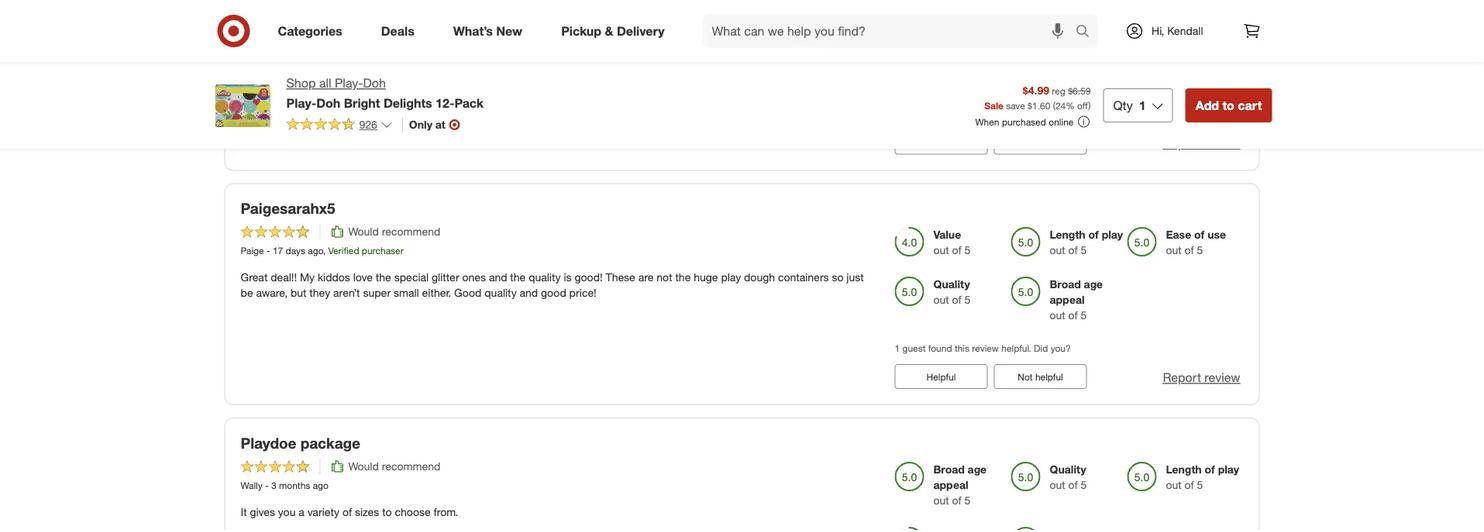 Task type: vqa. For each thing, say whether or not it's contained in the screenshot.
the bottom appeal
yes



Task type: describe. For each thing, give the bounding box(es) containing it.
recommend for playdoe package
[[382, 460, 441, 473]]

and left loved
[[413, 36, 431, 49]]

value
[[934, 228, 962, 242]]

kids
[[259, 36, 278, 49]]

age for quality out of 5
[[1084, 278, 1104, 291]]

play inside 'great deal!! my kiddos love the special glitter ones and the quality is good! these are not the huge play dough containers so just be aware, but they aren't super small either. good quality and good price!'
[[721, 271, 741, 284]]

purchaser
[[362, 245, 404, 257]]

3 the from the left
[[676, 271, 691, 284]]

sizes
[[355, 506, 379, 519]]

not helpful
[[1018, 371, 1064, 383]]

play- inside my kids both played with play-doh and loved it. now my grandson loves playing with it too. great for imagination and hours of using imaginations.
[[365, 36, 390, 49]]

it.
[[463, 36, 472, 49]]

%
[[1066, 100, 1075, 111]]

my
[[500, 36, 514, 49]]

search
[[1069, 25, 1107, 40]]

great deal!! my kiddos love the special glitter ones and the quality is good! these are not the huge play dough containers so just be aware, but they aren't super small either. good quality and good price!
[[241, 271, 864, 300]]

online
[[1049, 116, 1074, 128]]

926
[[359, 118, 378, 131]]

imagination
[[731, 36, 787, 49]]

0 vertical spatial length of play out of 5
[[1050, 228, 1124, 257]]

shop
[[287, 76, 316, 91]]

you?
[[1051, 343, 1071, 354]]

only
[[409, 118, 433, 131]]

is
[[564, 271, 572, 284]]

report for second 'report review' button from the bottom of the page
[[1163, 136, 1202, 151]]

search button
[[1069, 14, 1107, 51]]

)
[[1089, 100, 1091, 111]]

$4.99
[[1023, 83, 1050, 97]]

ago for days
[[308, 245, 323, 257]]

paige - 17 days ago , verified purchaser
[[241, 245, 404, 257]]

age for ease of use out of 5
[[1084, 43, 1104, 56]]

and right ones
[[489, 271, 507, 284]]

2 vertical spatial doh
[[317, 95, 341, 110]]

of inside value out of 5
[[953, 244, 962, 257]]

1 the from the left
[[376, 271, 391, 284]]

they
[[310, 286, 330, 300]]

my inside my kids both played with play-doh and loved it. now my grandson loves playing with it too. great for imagination and hours of using imaginations.
[[241, 36, 256, 49]]

1 guest found this review helpful. did you?
[[895, 343, 1071, 354]]

$4.99 reg $6.59 sale save $ 1.60 ( 24 % off )
[[985, 83, 1091, 111]]

found
[[929, 343, 953, 354]]

What can we help you find? suggestions appear below search field
[[703, 14, 1080, 48]]

sale
[[985, 100, 1004, 111]]

package
[[301, 434, 361, 452]]

pickup
[[562, 23, 602, 38]]

great inside 'great deal!! my kiddos love the special glitter ones and the quality is good! these are not the huge play dough containers so just be aware, but they aren't super small either. good quality and good price!'
[[241, 271, 268, 284]]

2 out of 5 from the left
[[1050, 9, 1087, 22]]

aren't
[[333, 286, 360, 300]]

broad age appeal out of 5 for quality out of 5
[[1050, 278, 1104, 322]]

2 the from the left
[[511, 271, 526, 284]]

1 vertical spatial quality out of 5
[[1050, 463, 1087, 492]]

from.
[[434, 506, 459, 519]]

value out of 5
[[934, 228, 971, 257]]

a
[[299, 506, 305, 519]]

paige
[[241, 245, 264, 257]]

1 vertical spatial you
[[278, 506, 296, 519]]

and left the good
[[520, 286, 538, 300]]

doh inside my kids both played with play-doh and loved it. now my grandson loves playing with it too. great for imagination and hours of using imaginations.
[[390, 36, 410, 49]]

cart
[[1239, 98, 1263, 113]]

new
[[497, 23, 523, 38]]

be
[[241, 286, 253, 300]]

this for 5
[[955, 343, 970, 354]]

just
[[847, 271, 864, 284]]

good!
[[575, 271, 603, 284]]

both
[[281, 36, 304, 49]]

did you find this review helpful?
[[895, 108, 1027, 120]]

0 vertical spatial did
[[895, 108, 909, 120]]

2 report review button from the top
[[1163, 369, 1241, 387]]

playing
[[594, 36, 629, 49]]

good
[[541, 286, 567, 300]]

love
[[353, 271, 373, 284]]

deals link
[[368, 14, 434, 48]]

1 horizontal spatial did
[[1034, 343, 1049, 354]]

0 horizontal spatial quality out of 5
[[934, 278, 971, 307]]

0 vertical spatial you
[[912, 108, 927, 120]]

reg
[[1052, 85, 1066, 97]]

hi,
[[1152, 24, 1165, 38]]

not helpful button
[[994, 365, 1088, 389]]

what's
[[453, 23, 493, 38]]

bright
[[344, 95, 380, 110]]

choose
[[395, 506, 431, 519]]

(
[[1054, 100, 1056, 111]]

0 horizontal spatial ease of use out of 5
[[934, 43, 994, 72]]

1 report review button from the top
[[1163, 134, 1241, 152]]

small
[[394, 286, 419, 300]]

categories link
[[265, 14, 362, 48]]

what's new
[[453, 23, 523, 38]]

report review for second 'report review' button from the bottom of the page
[[1163, 136, 1241, 151]]

either.
[[422, 286, 451, 300]]

wally
[[241, 480, 263, 492]]

0 horizontal spatial to
[[382, 506, 392, 519]]

months
[[279, 480, 310, 492]]

deals
[[381, 23, 415, 38]]

all
[[319, 76, 332, 91]]

12-
[[436, 95, 455, 110]]

qty 1
[[1114, 98, 1147, 113]]

hours
[[811, 36, 839, 49]]

broad for quality out of 5
[[1050, 278, 1081, 291]]

1 horizontal spatial use
[[1208, 228, 1227, 242]]

helpful
[[927, 371, 956, 383]]

ago for months
[[313, 480, 329, 492]]

2 vertical spatial broad age appeal out of 5
[[934, 463, 987, 507]]

it
[[655, 36, 661, 49]]

&
[[605, 23, 614, 38]]

would for paigesarahx5
[[349, 225, 379, 238]]

would for playdoe package
[[349, 460, 379, 473]]

1 vertical spatial 1
[[895, 343, 900, 354]]

days
[[286, 245, 306, 257]]

add
[[1196, 98, 1220, 113]]

pickup & delivery link
[[548, 14, 684, 48]]

dough
[[744, 271, 775, 284]]

0 horizontal spatial length
[[1050, 228, 1086, 242]]

too.
[[664, 36, 682, 49]]



Task type: locate. For each thing, give the bounding box(es) containing it.
playdoe package
[[241, 434, 361, 452]]

doh down all
[[317, 95, 341, 110]]

would recommend up choose
[[349, 460, 441, 473]]

the right not
[[676, 271, 691, 284]]

to
[[1223, 98, 1235, 113], [382, 506, 392, 519]]

2 vertical spatial play-
[[287, 95, 317, 110]]

broad for ease of use out of 5
[[1050, 43, 1081, 56]]

0 horizontal spatial great
[[241, 271, 268, 284]]

you left a
[[278, 506, 296, 519]]

0 vertical spatial recommend
[[382, 225, 441, 238]]

1 horizontal spatial with
[[632, 36, 652, 49]]

my up but
[[300, 271, 315, 284]]

0 horizontal spatial you
[[278, 506, 296, 519]]

played
[[307, 36, 339, 49]]

doh up bright
[[363, 76, 386, 91]]

1 vertical spatial ago
[[313, 480, 329, 492]]

1 vertical spatial report review
[[1163, 370, 1241, 385]]

926 link
[[287, 117, 393, 135]]

1 vertical spatial length
[[1167, 463, 1202, 476]]

1 horizontal spatial out of 5
[[1050, 9, 1087, 22]]

with right played
[[342, 36, 362, 49]]

add to cart button
[[1186, 88, 1273, 123]]

1 vertical spatial ease of use out of 5
[[1167, 228, 1227, 257]]

0 vertical spatial length
[[1050, 228, 1086, 242]]

doh
[[390, 36, 410, 49], [363, 76, 386, 91], [317, 95, 341, 110]]

1 horizontal spatial ease
[[1167, 228, 1192, 242]]

2 report from the top
[[1163, 370, 1202, 385]]

1 vertical spatial ease
[[1167, 228, 1192, 242]]

would recommend for playdoe package
[[349, 460, 441, 473]]

play- up bright
[[335, 76, 363, 91]]

0 vertical spatial age
[[1084, 43, 1104, 56]]

0 vertical spatial would
[[349, 225, 379, 238]]

1 report from the top
[[1163, 136, 1202, 151]]

1 with from the left
[[342, 36, 362, 49]]

2 vertical spatial age
[[968, 463, 987, 476]]

of inside my kids both played with play-doh and loved it. now my grandson loves playing with it too. great for imagination and hours of using imaginations.
[[842, 36, 851, 49]]

the right ones
[[511, 271, 526, 284]]

24
[[1056, 100, 1066, 111]]

play
[[1102, 228, 1124, 242], [721, 271, 741, 284], [1219, 463, 1240, 476]]

great up be
[[241, 271, 268, 284]]

$
[[1028, 100, 1033, 111]]

so
[[832, 271, 844, 284]]

1 recommend from the top
[[382, 225, 441, 238]]

1 horizontal spatial ease of use out of 5
[[1167, 228, 1227, 257]]

1 vertical spatial play-
[[335, 76, 363, 91]]

1 vertical spatial recommend
[[382, 460, 441, 473]]

would recommend for paigesarahx5
[[349, 225, 441, 238]]

1 horizontal spatial to
[[1223, 98, 1235, 113]]

out
[[934, 9, 950, 22], [1050, 9, 1066, 22], [934, 58, 950, 72], [1050, 74, 1066, 87], [934, 244, 950, 257], [1050, 244, 1066, 257], [1167, 244, 1182, 257], [934, 293, 950, 307], [1050, 309, 1066, 322], [1050, 478, 1066, 492], [1167, 478, 1182, 492], [934, 494, 950, 507]]

this
[[948, 108, 962, 120], [955, 343, 970, 354]]

1 horizontal spatial the
[[511, 271, 526, 284]]

2 would recommend from the top
[[349, 460, 441, 473]]

for
[[715, 36, 728, 49]]

quality out of 5
[[934, 278, 971, 307], [1050, 463, 1087, 492]]

0 vertical spatial play-
[[365, 36, 390, 49]]

0 vertical spatial great
[[685, 36, 712, 49]]

broad age appeal out of 5 for ease of use out of 5
[[1050, 43, 1104, 87]]

this for out
[[948, 108, 962, 120]]

play- up shop all play-doh play-doh bright delights 12-pack
[[365, 36, 390, 49]]

add to cart
[[1196, 98, 1263, 113]]

not
[[657, 271, 673, 284]]

broad age appeal out of 5
[[1050, 43, 1104, 87], [1050, 278, 1104, 322], [934, 463, 987, 507]]

aware,
[[256, 286, 288, 300]]

delivery
[[617, 23, 665, 38]]

1 horizontal spatial play
[[1102, 228, 1124, 242]]

verified
[[328, 245, 359, 257]]

0 vertical spatial report review button
[[1163, 134, 1241, 152]]

image of play-doh bright delights 12-pack image
[[212, 74, 274, 136]]

report review for second 'report review' button from the top
[[1163, 370, 1241, 385]]

1 horizontal spatial great
[[685, 36, 712, 49]]

1 vertical spatial great
[[241, 271, 268, 284]]

report for second 'report review' button from the top
[[1163, 370, 1202, 385]]

- left 3
[[265, 480, 269, 492]]

deal!!
[[271, 271, 297, 284]]

recommend up choose
[[382, 460, 441, 473]]

3
[[271, 480, 277, 492]]

1 vertical spatial appeal
[[1050, 293, 1085, 307]]

ease of use out of 5
[[934, 43, 994, 72], [1167, 228, 1227, 257]]

2 report review from the top
[[1163, 370, 1241, 385]]

of
[[953, 9, 962, 22], [1069, 9, 1078, 22], [842, 36, 851, 49], [962, 43, 973, 56], [953, 58, 962, 72], [1069, 74, 1078, 87], [1089, 228, 1099, 242], [1195, 228, 1205, 242], [953, 244, 962, 257], [1069, 244, 1078, 257], [1185, 244, 1195, 257], [953, 293, 962, 307], [1069, 309, 1078, 322], [1205, 463, 1216, 476], [1069, 478, 1078, 492], [1185, 478, 1195, 492], [953, 494, 962, 507], [343, 506, 352, 519]]

playdoe
[[241, 434, 297, 452]]

0 vertical spatial doh
[[390, 36, 410, 49]]

0 horizontal spatial my
[[241, 36, 256, 49]]

guest
[[903, 343, 926, 354]]

appeal for ease of use out of 5
[[1050, 58, 1085, 72]]

1 vertical spatial age
[[1084, 278, 1104, 291]]

2 vertical spatial play
[[1219, 463, 1240, 476]]

1 horizontal spatial length of play out of 5
[[1167, 463, 1240, 492]]

1 vertical spatial to
[[382, 506, 392, 519]]

1 vertical spatial broad age appeal out of 5
[[1050, 278, 1104, 322]]

0 vertical spatial play
[[1102, 228, 1124, 242]]

0 horizontal spatial did
[[895, 108, 909, 120]]

loves
[[566, 36, 591, 49]]

doh left loved
[[390, 36, 410, 49]]

1 vertical spatial my
[[300, 271, 315, 284]]

0 vertical spatial appeal
[[1050, 58, 1085, 72]]

out of 5
[[934, 9, 971, 22], [1050, 9, 1087, 22]]

- for wally
[[265, 480, 269, 492]]

great left 'for'
[[685, 36, 712, 49]]

1 vertical spatial report review button
[[1163, 369, 1241, 387]]

- for paige
[[267, 245, 270, 257]]

it gives you a variety of sizes to choose from.
[[241, 506, 459, 519]]

0 horizontal spatial the
[[376, 271, 391, 284]]

find
[[930, 108, 945, 120]]

booboopuma
[[241, 10, 298, 22]]

1 vertical spatial report
[[1163, 370, 1202, 385]]

with
[[342, 36, 362, 49], [632, 36, 652, 49]]

1 horizontal spatial 1
[[1140, 98, 1147, 113]]

0 vertical spatial this
[[948, 108, 962, 120]]

1 vertical spatial would
[[349, 460, 379, 473]]

pickup & delivery
[[562, 23, 665, 38]]

2 horizontal spatial doh
[[390, 36, 410, 49]]

ago right months
[[313, 480, 329, 492]]

now
[[475, 36, 497, 49]]

containers
[[778, 271, 829, 284]]

did left find
[[895, 108, 909, 120]]

1 horizontal spatial length
[[1167, 463, 1202, 476]]

$6.59
[[1069, 85, 1091, 97]]

0 vertical spatial report
[[1163, 136, 1202, 151]]

what's new link
[[440, 14, 542, 48]]

broad
[[1050, 43, 1081, 56], [1050, 278, 1081, 291], [934, 463, 965, 476]]

save
[[1007, 100, 1026, 111]]

0 vertical spatial to
[[1223, 98, 1235, 113]]

0 vertical spatial report review
[[1163, 136, 1241, 151]]

and
[[413, 36, 431, 49], [790, 36, 808, 49], [489, 271, 507, 284], [520, 286, 538, 300]]

1 vertical spatial doh
[[363, 76, 386, 91]]

1 horizontal spatial play-
[[335, 76, 363, 91]]

1 would from the top
[[349, 225, 379, 238]]

variety
[[308, 506, 340, 519]]

0 horizontal spatial ease
[[934, 43, 959, 56]]

would up 'purchaser'
[[349, 225, 379, 238]]

1 vertical spatial -
[[265, 480, 269, 492]]

2 vertical spatial broad
[[934, 463, 965, 476]]

to right add
[[1223, 98, 1235, 113]]

with left it
[[632, 36, 652, 49]]

would recommend up 'purchaser'
[[349, 225, 441, 238]]

0 vertical spatial ease
[[934, 43, 959, 56]]

0 vertical spatial my
[[241, 36, 256, 49]]

great
[[685, 36, 712, 49], [241, 271, 268, 284]]

delights
[[384, 95, 432, 110]]

ago right days
[[308, 245, 323, 257]]

imaginations.
[[270, 51, 334, 65]]

hi, kendall
[[1152, 24, 1204, 38]]

to right sizes
[[382, 506, 392, 519]]

0 horizontal spatial with
[[342, 36, 362, 49]]

1 would recommend from the top
[[349, 225, 441, 238]]

0 vertical spatial broad
[[1050, 43, 1081, 56]]

0 horizontal spatial 1
[[895, 343, 900, 354]]

ones
[[463, 271, 486, 284]]

1 horizontal spatial my
[[300, 271, 315, 284]]

2 with from the left
[[632, 36, 652, 49]]

would recommend
[[349, 225, 441, 238], [349, 460, 441, 473]]

this right found in the bottom of the page
[[955, 343, 970, 354]]

1 horizontal spatial quality out of 5
[[1050, 463, 1087, 492]]

1 vertical spatial length of play out of 5
[[1167, 463, 1240, 492]]

out inside value out of 5
[[934, 244, 950, 257]]

recommend
[[382, 225, 441, 238], [382, 460, 441, 473]]

1 out of 5 from the left
[[934, 9, 971, 22]]

1
[[1140, 98, 1147, 113], [895, 343, 900, 354]]

helpful button
[[895, 365, 988, 389]]

1 vertical spatial would recommend
[[349, 460, 441, 473]]

ago
[[308, 245, 323, 257], [313, 480, 329, 492]]

you left find
[[912, 108, 927, 120]]

appeal for quality out of 5
[[1050, 293, 1085, 307]]

1 vertical spatial did
[[1034, 343, 1049, 354]]

huge
[[694, 271, 718, 284]]

helpful.
[[1002, 343, 1032, 354]]

play- down shop
[[287, 95, 317, 110]]

0 horizontal spatial play-
[[287, 95, 317, 110]]

1 right 'qty'
[[1140, 98, 1147, 113]]

0 horizontal spatial doh
[[317, 95, 341, 110]]

2 vertical spatial appeal
[[934, 478, 969, 492]]

2 horizontal spatial play
[[1219, 463, 1240, 476]]

helpful?
[[994, 108, 1027, 120]]

quality
[[529, 271, 561, 284], [934, 278, 971, 291], [485, 286, 517, 300], [1050, 463, 1087, 476]]

did left you?
[[1034, 343, 1049, 354]]

0 horizontal spatial use
[[976, 43, 994, 56]]

it
[[241, 506, 247, 519]]

0 vertical spatial would recommend
[[349, 225, 441, 238]]

gives
[[250, 506, 275, 519]]

my up the using
[[241, 36, 256, 49]]

2 recommend from the top
[[382, 460, 441, 473]]

0 vertical spatial -
[[267, 245, 270, 257]]

super
[[363, 286, 391, 300]]

ease
[[934, 43, 959, 56], [1167, 228, 1192, 242]]

purchased
[[1003, 116, 1047, 128]]

1 left guest
[[895, 343, 900, 354]]

qty
[[1114, 98, 1133, 113]]

0 horizontal spatial play
[[721, 271, 741, 284]]

would
[[349, 225, 379, 238], [349, 460, 379, 473]]

0 vertical spatial quality out of 5
[[934, 278, 971, 307]]

1 vertical spatial broad
[[1050, 278, 1081, 291]]

only at
[[409, 118, 446, 131]]

0 vertical spatial use
[[976, 43, 994, 56]]

0 horizontal spatial length of play out of 5
[[1050, 228, 1124, 257]]

0 vertical spatial ease of use out of 5
[[934, 43, 994, 72]]

-
[[267, 245, 270, 257], [265, 480, 269, 492]]

,
[[323, 245, 326, 257]]

pack
[[455, 95, 484, 110]]

- left 17
[[267, 245, 270, 257]]

1 vertical spatial this
[[955, 343, 970, 354]]

2 horizontal spatial the
[[676, 271, 691, 284]]

this right find
[[948, 108, 962, 120]]

0 vertical spatial broad age appeal out of 5
[[1050, 43, 1104, 87]]

0 vertical spatial 1
[[1140, 98, 1147, 113]]

5
[[965, 9, 971, 22], [1081, 9, 1087, 22], [965, 58, 971, 72], [1081, 74, 1087, 87], [965, 244, 971, 257], [1081, 244, 1087, 257], [1198, 244, 1204, 257], [965, 293, 971, 307], [1081, 309, 1087, 322], [1081, 478, 1087, 492], [1198, 478, 1204, 492], [965, 494, 971, 507]]

5 inside value out of 5
[[965, 244, 971, 257]]

but
[[291, 286, 307, 300]]

1 report review from the top
[[1163, 136, 1241, 151]]

0 horizontal spatial out of 5
[[934, 9, 971, 22]]

not
[[1018, 371, 1033, 383]]

1 vertical spatial play
[[721, 271, 741, 284]]

shop all play-doh play-doh bright delights 12-pack
[[287, 76, 484, 110]]

recommend up 'purchaser'
[[382, 225, 441, 238]]

wally - 3 months ago
[[241, 480, 329, 492]]

recommend for paigesarahx5
[[382, 225, 441, 238]]

2 horizontal spatial play-
[[365, 36, 390, 49]]

price!
[[570, 286, 597, 300]]

would down the package
[[349, 460, 379, 473]]

good
[[454, 286, 482, 300]]

1 horizontal spatial doh
[[363, 76, 386, 91]]

great inside my kids both played with play-doh and loved it. now my grandson loves playing with it too. great for imagination and hours of using imaginations.
[[685, 36, 712, 49]]

the up super
[[376, 271, 391, 284]]

to inside button
[[1223, 98, 1235, 113]]

and left hours
[[790, 36, 808, 49]]

my inside 'great deal!! my kiddos love the special glitter ones and the quality is good! these are not the huge play dough containers so just be aware, but they aren't super small either. good quality and good price!'
[[300, 271, 315, 284]]

2 would from the top
[[349, 460, 379, 473]]



